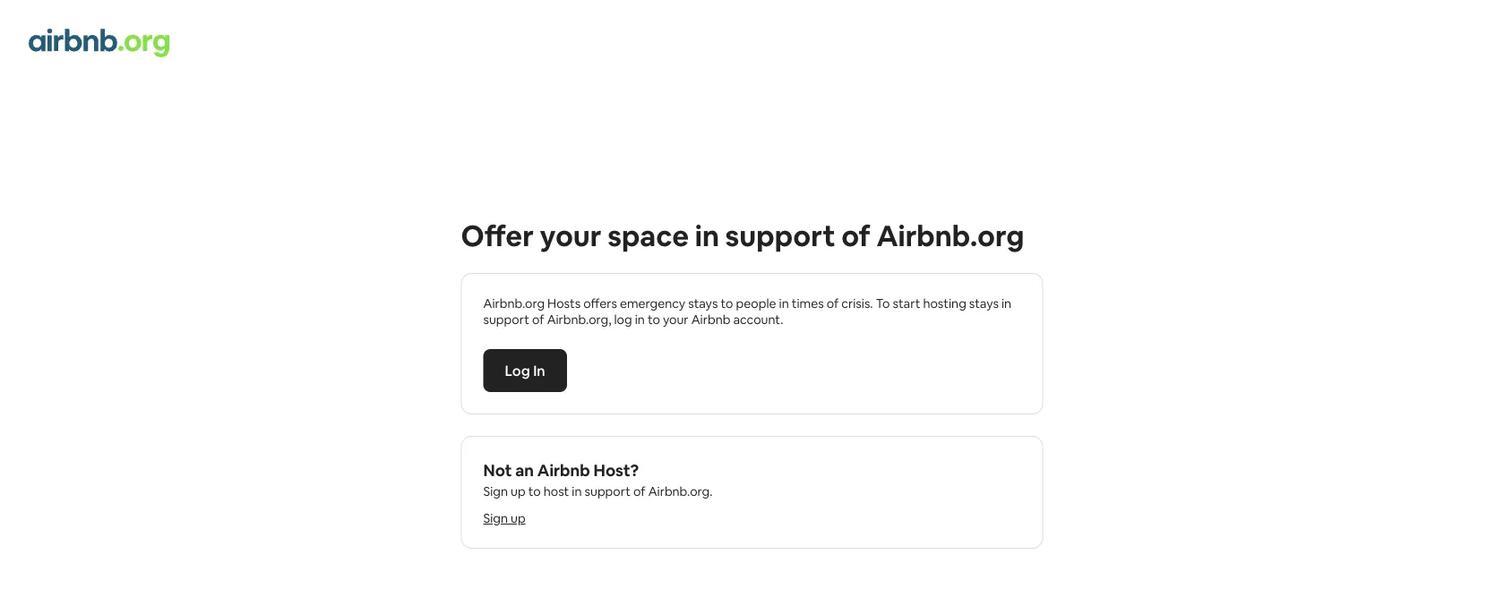 Task type: locate. For each thing, give the bounding box(es) containing it.
1 horizontal spatial support
[[585, 484, 631, 500]]

in
[[695, 217, 720, 255], [779, 296, 789, 312], [1002, 296, 1012, 312], [635, 312, 645, 328], [572, 484, 582, 500]]

1 horizontal spatial airbnb.org
[[877, 217, 1025, 255]]

airbnb.org up hosting
[[877, 217, 1025, 255]]

support up people
[[725, 217, 836, 255]]

to left people
[[721, 296, 733, 312]]

0 horizontal spatial airbnb.org
[[483, 296, 545, 312]]

1 up from the top
[[511, 484, 526, 500]]

1 horizontal spatial your
[[663, 312, 689, 328]]

airbnb.org
[[877, 217, 1025, 255], [483, 296, 545, 312]]

airbnb up host
[[537, 461, 590, 482]]

1 horizontal spatial stays
[[969, 296, 999, 312]]

0 horizontal spatial stays
[[688, 296, 718, 312]]

to right log on the left bottom of page
[[648, 312, 660, 328]]

1 horizontal spatial airbnb
[[692, 312, 731, 328]]

your inside airbnb.org hosts offers emergency stays to people in times of crisis. to start hosting stays in support of airbnb.org, log in to your airbnb account.
[[663, 312, 689, 328]]

0 vertical spatial sign
[[483, 484, 508, 500]]

log in button
[[483, 350, 567, 393]]

of down host?
[[634, 484, 646, 500]]

offer your space in support of airbnb.org
[[461, 217, 1025, 255]]

1 vertical spatial your
[[663, 312, 689, 328]]

2 stays from the left
[[969, 296, 999, 312]]

in inside not an airbnb host? sign up to host in support of airbnb.org.
[[572, 484, 582, 500]]

0 vertical spatial airbnb
[[692, 312, 731, 328]]

host?
[[594, 461, 639, 482]]

offers
[[584, 296, 617, 312]]

up inside not an airbnb host? sign up to host in support of airbnb.org.
[[511, 484, 526, 500]]

airbnb.org.
[[648, 484, 713, 500]]

crisis.
[[842, 296, 873, 312]]

1 vertical spatial airbnb.org
[[483, 296, 545, 312]]

0 vertical spatial your
[[540, 217, 602, 255]]

0 horizontal spatial support
[[483, 312, 530, 328]]

your
[[540, 217, 602, 255], [663, 312, 689, 328]]

stays right hosting
[[969, 296, 999, 312]]

0 vertical spatial airbnb.org
[[877, 217, 1025, 255]]

your right log on the left bottom of page
[[663, 312, 689, 328]]

1 horizontal spatial to
[[648, 312, 660, 328]]

1 vertical spatial up
[[511, 511, 526, 527]]

up
[[511, 484, 526, 500], [511, 511, 526, 527]]

0 horizontal spatial airbnb
[[537, 461, 590, 482]]

0 vertical spatial up
[[511, 484, 526, 500]]

in right log on the left bottom of page
[[635, 312, 645, 328]]

support
[[725, 217, 836, 255], [483, 312, 530, 328], [585, 484, 631, 500]]

support up log
[[483, 312, 530, 328]]

2 horizontal spatial support
[[725, 217, 836, 255]]

your up hosts
[[540, 217, 602, 255]]

2 up from the top
[[511, 511, 526, 527]]

stays right emergency
[[688, 296, 718, 312]]

support inside airbnb.org hosts offers emergency stays to people in times of crisis. to start hosting stays in support of airbnb.org, log in to your airbnb account.
[[483, 312, 530, 328]]

0 horizontal spatial to
[[528, 484, 541, 500]]

in right host
[[572, 484, 582, 500]]

2 vertical spatial support
[[585, 484, 631, 500]]

2 sign from the top
[[483, 511, 508, 527]]

sign
[[483, 484, 508, 500], [483, 511, 508, 527]]

1 vertical spatial airbnb
[[537, 461, 590, 482]]

of
[[842, 217, 871, 255], [827, 296, 839, 312], [532, 312, 544, 328], [634, 484, 646, 500]]

1 vertical spatial sign
[[483, 511, 508, 527]]

airbnb.org left hosts
[[483, 296, 545, 312]]

to inside not an airbnb host? sign up to host in support of airbnb.org.
[[528, 484, 541, 500]]

to
[[721, 296, 733, 312], [648, 312, 660, 328], [528, 484, 541, 500]]

airbnb inside airbnb.org hosts offers emergency stays to people in times of crisis. to start hosting stays in support of airbnb.org, log in to your airbnb account.
[[692, 312, 731, 328]]

of inside not an airbnb host? sign up to host in support of airbnb.org.
[[634, 484, 646, 500]]

to left host
[[528, 484, 541, 500]]

support down host?
[[585, 484, 631, 500]]

stays
[[688, 296, 718, 312], [969, 296, 999, 312]]

airbnb left account. in the bottom of the page
[[692, 312, 731, 328]]

1 sign from the top
[[483, 484, 508, 500]]

1 vertical spatial support
[[483, 312, 530, 328]]

airbnb
[[692, 312, 731, 328], [537, 461, 590, 482]]



Task type: vqa. For each thing, say whether or not it's contained in the screenshot.
56 at right bottom
no



Task type: describe. For each thing, give the bounding box(es) containing it.
log
[[614, 312, 632, 328]]

log in
[[505, 362, 546, 380]]

log
[[505, 362, 530, 380]]

sign up button
[[483, 511, 526, 527]]

airbnb.org logo image
[[29, 29, 169, 57]]

emergency
[[620, 296, 686, 312]]

sign inside not an airbnb host? sign up to host in support of airbnb.org.
[[483, 484, 508, 500]]

of left hosts
[[532, 312, 544, 328]]

to
[[876, 296, 890, 312]]

airbnb.org,
[[547, 312, 612, 328]]

not
[[483, 461, 512, 482]]

times
[[792, 296, 824, 312]]

airbnb.org logo link
[[29, 29, 169, 62]]

host
[[544, 484, 569, 500]]

hosts
[[548, 296, 581, 312]]

of up crisis.
[[842, 217, 871, 255]]

in right hosting
[[1002, 296, 1012, 312]]

of left crisis.
[[827, 296, 839, 312]]

airbnb.org hosts offers emergency stays to people in times of crisis. to start hosting stays in support of airbnb.org, log in to your airbnb account.
[[483, 296, 1012, 328]]

0 vertical spatial support
[[725, 217, 836, 255]]

sign up
[[483, 511, 526, 527]]

an
[[516, 461, 534, 482]]

hosting
[[923, 296, 967, 312]]

space
[[608, 217, 689, 255]]

in right space
[[695, 217, 720, 255]]

1 stays from the left
[[688, 296, 718, 312]]

people
[[736, 296, 777, 312]]

in left times
[[779, 296, 789, 312]]

not an airbnb host? sign up to host in support of airbnb.org.
[[483, 461, 713, 500]]

in
[[533, 362, 546, 380]]

0 horizontal spatial your
[[540, 217, 602, 255]]

account.
[[733, 312, 784, 328]]

offer
[[461, 217, 534, 255]]

airbnb inside not an airbnb host? sign up to host in support of airbnb.org.
[[537, 461, 590, 482]]

2 horizontal spatial to
[[721, 296, 733, 312]]

start
[[893, 296, 921, 312]]

support inside not an airbnb host? sign up to host in support of airbnb.org.
[[585, 484, 631, 500]]

airbnb.org inside airbnb.org hosts offers emergency stays to people in times of crisis. to start hosting stays in support of airbnb.org, log in to your airbnb account.
[[483, 296, 545, 312]]



